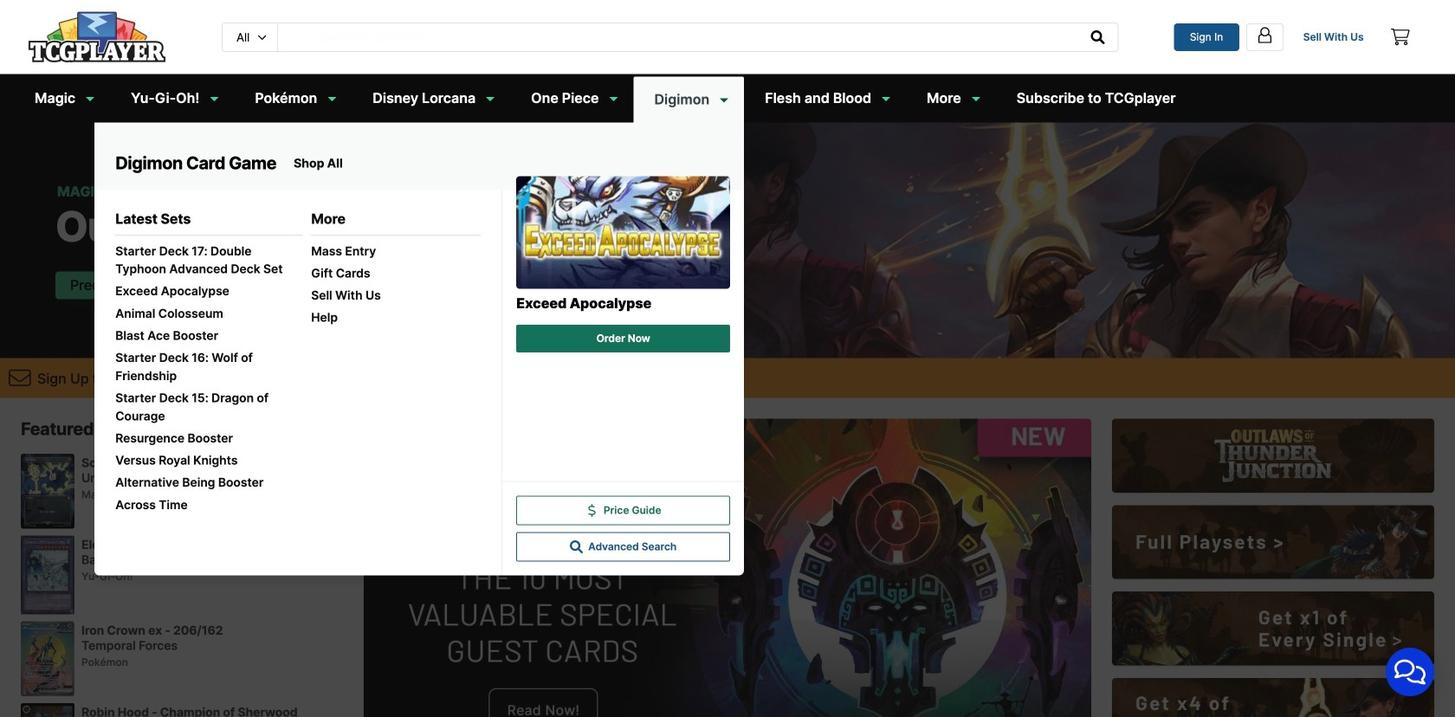 Task type: describe. For each thing, give the bounding box(es) containing it.
tcgplayer.com image
[[28, 11, 166, 63]]

main navigation navigation
[[0, 0, 1455, 717]]

elemental hero absolute zero image
[[21, 536, 74, 615]]

more element
[[311, 242, 481, 327]]

caret right image
[[161, 373, 168, 387]]

envelope image
[[9, 367, 31, 389]]

magnifying glass image
[[570, 541, 583, 554]]

dollar sign image
[[585, 504, 598, 517]]

sol ring (borderless) image
[[21, 454, 74, 529]]

view your shopping cart image
[[1391, 29, 1410, 45]]

robin hood - champion of sherwood image
[[21, 703, 74, 717]]

iron crown ex - 206/162 image
[[21, 621, 74, 696]]



Task type: vqa. For each thing, say whether or not it's contained in the screenshot.
main navigation navigation
yes



Task type: locate. For each thing, give the bounding box(es) containing it.
menu
[[95, 163, 744, 576]]

2 outlaws of thunder junction playsets image from the top
[[1112, 505, 1435, 579]]

application
[[1365, 627, 1455, 717]]

go to: digimon exceed apocalypse product listings image
[[517, 176, 730, 289]]

outlaws of thunder junction playsets image
[[1112, 419, 1435, 493], [1112, 505, 1435, 579], [1112, 592, 1435, 666], [1112, 678, 1435, 717]]

submit your search image
[[1091, 30, 1105, 44]]

menu inside main navigation navigation
[[95, 163, 744, 576]]

the 10 most valuable mtg special guests cards image
[[364, 419, 1092, 717]]

latest sets element
[[115, 242, 303, 514]]

user icon image
[[1256, 26, 1274, 44]]

None text field
[[278, 23, 1079, 51]]

3 outlaws of thunder junction playsets image from the top
[[1112, 592, 1435, 666]]

1 outlaws of thunder junction playsets image from the top
[[1112, 419, 1435, 493]]

4 outlaws of thunder junction playsets image from the top
[[1112, 678, 1435, 717]]



